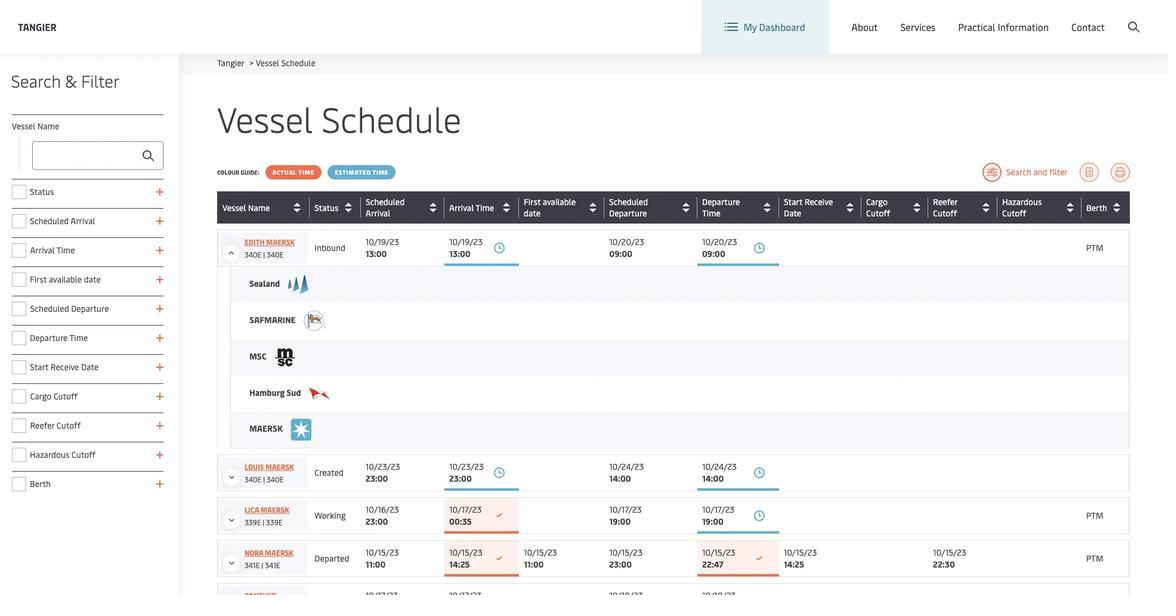 Task type: locate. For each thing, give the bounding box(es) containing it.
10/24/23
[[610, 461, 644, 473], [703, 461, 737, 473]]

start for start receive date 'button' for 2nd hazardous cutoff "button" from the right departure time button
[[784, 196, 803, 208]]

339e up nora maersk 341e | 341e
[[266, 518, 283, 528]]

10/23/23 23:00 up 10/17/23 00:35
[[450, 461, 484, 485]]

name for first available date button related to departure time button for second hazardous cutoff "button" status button
[[248, 202, 270, 213]]

0 horizontal spatial 10/19/23 13:00
[[366, 236, 399, 260]]

tangier
[[18, 20, 57, 33], [217, 57, 244, 69]]

time
[[476, 202, 494, 213], [476, 202, 494, 213], [703, 208, 721, 219], [703, 208, 721, 219], [56, 245, 75, 256], [69, 332, 88, 344]]

341e
[[245, 561, 260, 571], [265, 561, 280, 571]]

services button
[[901, 0, 936, 54]]

| for working
[[263, 518, 265, 528]]

available for first available date button related to departure time button for second hazardous cutoff "button"
[[543, 196, 576, 208]]

1 339e from the left
[[245, 518, 261, 528]]

scheduled arrival for status button related to first available date button for 2nd hazardous cutoff "button" from the right departure time button
[[366, 196, 405, 219]]

2 departure time button from the left
[[703, 196, 777, 219]]

10/19/23 13:00
[[366, 236, 399, 260], [450, 236, 483, 260]]

1 first available date button from the left
[[524, 196, 602, 219]]

reefer cutoff button
[[934, 196, 995, 219], [934, 196, 995, 219]]

1 14:00 from the left
[[610, 473, 631, 485]]

14:00
[[610, 473, 631, 485], [703, 473, 724, 485]]

maersk inside lica maersk 339e | 339e
[[261, 506, 289, 515]]

departure time
[[703, 196, 740, 219], [703, 196, 740, 219], [30, 332, 88, 344]]

maersk right nora
[[265, 549, 294, 558]]

14:25
[[450, 559, 470, 571], [784, 559, 805, 571]]

| for departed
[[262, 561, 263, 571]]

| for inbound
[[263, 250, 265, 260]]

0 horizontal spatial time
[[299, 168, 315, 177]]

first
[[524, 196, 541, 208], [524, 196, 541, 208], [30, 274, 47, 285]]

2 start receive date button from the left
[[784, 196, 859, 219]]

0 horizontal spatial 10/20/23
[[610, 236, 645, 248]]

tangier for tangier
[[18, 20, 57, 33]]

| inside louis maersk 340e | 340e
[[263, 475, 265, 485]]

1 11:00 from the left
[[366, 559, 386, 571]]

1 horizontal spatial 10/24/23 14:00
[[703, 461, 737, 485]]

None text field
[[32, 141, 164, 170]]

341e down nora
[[245, 561, 260, 571]]

cargo cutoff for cargo cutoff button related to start receive date 'button' for 2nd hazardous cutoff "button" from the right departure time button
[[867, 196, 891, 219]]

scheduled arrival button
[[366, 196, 442, 219], [366, 196, 442, 219]]

0 horizontal spatial search
[[11, 69, 60, 92]]

search left &
[[11, 69, 60, 92]]

0 horizontal spatial 11:00
[[366, 559, 386, 571]]

339e down lica
[[245, 518, 261, 528]]

1 horizontal spatial 11:00
[[524, 559, 544, 571]]

10/17/23 19:00 up 10/15/23 22:47
[[703, 504, 735, 528]]

2 13:00 from the left
[[450, 248, 471, 260]]

maersk inside nora maersk 341e | 341e
[[265, 549, 294, 558]]

departure
[[703, 196, 740, 208], [703, 196, 740, 208], [609, 208, 647, 219], [610, 208, 648, 219], [71, 303, 109, 315], [30, 332, 68, 344]]

estimated time
[[335, 168, 389, 177]]

10/15/23 22:47
[[703, 547, 736, 571]]

3 10/17/23 from the left
[[703, 504, 735, 516]]

date
[[524, 208, 541, 219], [524, 208, 541, 219], [84, 274, 101, 285]]

vessel
[[256, 57, 279, 69], [217, 95, 313, 142], [12, 121, 35, 132], [223, 202, 246, 213], [223, 202, 246, 213]]

2 first available date button from the left
[[524, 196, 602, 219]]

my
[[744, 20, 757, 33]]

0 horizontal spatial 341e
[[245, 561, 260, 571]]

hazardous cutoff button
[[1003, 196, 1079, 219], [1003, 196, 1079, 219]]

maersk inside louis maersk 340e | 340e
[[266, 463, 294, 472]]

None checkbox
[[12, 214, 26, 229], [12, 273, 26, 287], [12, 331, 26, 346], [12, 361, 26, 375], [12, 419, 26, 433], [12, 448, 26, 463], [12, 478, 26, 492], [12, 214, 26, 229], [12, 273, 26, 287], [12, 331, 26, 346], [12, 361, 26, 375], [12, 419, 26, 433], [12, 448, 26, 463], [12, 478, 26, 492]]

10/17/23
[[450, 504, 482, 516], [610, 504, 642, 516], [703, 504, 735, 516]]

1 horizontal spatial time
[[373, 168, 389, 177]]

10/15/23 23:00
[[610, 547, 643, 571]]

0 vertical spatial tangier link
[[18, 19, 57, 34]]

0 vertical spatial ptm
[[1087, 242, 1104, 254]]

10/23/23 up 10/17/23 00:35
[[450, 461, 484, 473]]

edith
[[245, 238, 265, 247]]

available for first available date button for 2nd hazardous cutoff "button" from the right departure time button
[[543, 196, 576, 208]]

2 berth button from the left
[[1087, 198, 1127, 217]]

reefer cutoff button for second hazardous cutoff "button"
[[934, 196, 995, 219]]

1 horizontal spatial 10/19/23 13:00
[[450, 236, 483, 260]]

first available date for first available date button for 2nd hazardous cutoff "button" from the right departure time button
[[524, 196, 576, 219]]

arrival time button for first available date button for 2nd hazardous cutoff "button" from the right departure time button
[[450, 198, 516, 217]]

0 horizontal spatial 10/15/23 11:00
[[366, 547, 399, 571]]

1 horizontal spatial 10/20/23
[[703, 236, 738, 248]]

hazardous for 2nd hazardous cutoff "button" from the right
[[1003, 196, 1042, 208]]

1 10/15/23 11:00 from the left
[[366, 547, 399, 571]]

2 reefer cutoff button from the left
[[934, 196, 995, 219]]

1 10/24/23 from the left
[[610, 461, 644, 473]]

1 horizontal spatial 19:00
[[703, 516, 724, 528]]

1 horizontal spatial 10/15/23 11:00
[[524, 547, 557, 571]]

start
[[784, 196, 803, 208], [784, 196, 803, 208], [30, 362, 49, 373]]

10/17/23 up the 10/15/23 23:00
[[610, 504, 642, 516]]

maersk right edith
[[266, 238, 295, 247]]

1 horizontal spatial 13:00
[[450, 248, 471, 260]]

date for first available date button related to departure time button for second hazardous cutoff "button"
[[524, 208, 541, 219]]

19:00 up the 10/15/23 23:00
[[610, 516, 631, 528]]

time right 'actual'
[[299, 168, 315, 177]]

search
[[11, 69, 60, 92], [1007, 167, 1032, 178]]

341e down lica maersk 339e | 339e
[[265, 561, 280, 571]]

10/17/23 19:00 up the 10/15/23 23:00
[[610, 504, 642, 528]]

departure time button for 2nd hazardous cutoff "button" from the right
[[703, 196, 776, 219]]

1 13:00 from the left
[[366, 248, 387, 260]]

ptm
[[1087, 242, 1104, 254], [1087, 510, 1104, 522], [1087, 553, 1104, 565]]

time right estimated
[[373, 168, 389, 177]]

0 horizontal spatial 14:25
[[450, 559, 470, 571]]

cargo cutoff
[[867, 196, 891, 219], [867, 196, 891, 219], [30, 391, 77, 402]]

1 10/24/23 14:00 from the left
[[610, 461, 644, 485]]

10/23/23 23:00 up the 10/16/23
[[366, 461, 400, 485]]

0 horizontal spatial 10/24/23 14:00
[[610, 461, 644, 485]]

berth button for 2nd hazardous cutoff "button" from the right
[[1087, 198, 1127, 217]]

scheduled departure
[[609, 196, 648, 219], [610, 196, 649, 219], [30, 303, 109, 315]]

reefer cutoff for 2nd hazardous cutoff "button" from the right
[[934, 196, 958, 219]]

/
[[1075, 11, 1079, 24]]

1 vertical spatial tangier
[[217, 57, 244, 69]]

10/17/23 up 10/15/23 22:47
[[703, 504, 735, 516]]

maersk right 'louis' on the bottom of the page
[[266, 463, 294, 472]]

0 horizontal spatial 10/15/23 14:25
[[450, 547, 483, 571]]

departure time button
[[703, 196, 776, 219], [703, 196, 777, 219]]

maersk image
[[291, 419, 312, 442]]

1 10/20/23 from the left
[[610, 236, 645, 248]]

10/23/23 up the 10/16/23
[[366, 461, 400, 473]]

search inside search and filter button
[[1007, 167, 1032, 178]]

1 reefer cutoff button from the left
[[934, 196, 995, 219]]

1 horizontal spatial tangier link
[[217, 57, 244, 69]]

filter
[[81, 69, 119, 92]]

1 horizontal spatial 10/23/23 23:00
[[450, 461, 484, 485]]

maersk left maersk image
[[250, 423, 285, 435]]

1 start receive date button from the left
[[784, 196, 859, 219]]

vessel name button
[[223, 198, 307, 217], [223, 198, 307, 217]]

1 horizontal spatial 10/15/23 14:25
[[784, 547, 817, 571]]

0 horizontal spatial 10/19/23
[[366, 236, 399, 248]]

1 ptm from the top
[[1087, 242, 1104, 254]]

2 10/20/23 from the left
[[703, 236, 738, 248]]

colour guide:
[[217, 168, 259, 177]]

1 horizontal spatial 10/17/23 19:00
[[703, 504, 735, 528]]

2 09:00 from the left
[[703, 248, 726, 260]]

time for actual time
[[299, 168, 315, 177]]

340e down 'louis' on the bottom of the page
[[245, 475, 262, 485]]

| up nora
[[263, 518, 265, 528]]

time
[[299, 168, 315, 177], [373, 168, 389, 177]]

09:00
[[610, 248, 633, 260], [703, 248, 726, 260]]

5 10/15/23 from the left
[[703, 547, 736, 559]]

1 horizontal spatial 10/19/23
[[450, 236, 483, 248]]

2 time from the left
[[373, 168, 389, 177]]

1 vertical spatial schedule
[[322, 95, 462, 142]]

sealand
[[250, 278, 282, 289]]

scheduled departure button for departure time button for second hazardous cutoff "button"
[[609, 196, 695, 219]]

1 horizontal spatial 341e
[[265, 561, 280, 571]]

2 341e from the left
[[265, 561, 280, 571]]

safmarine image
[[304, 311, 325, 331]]

1 scheduled arrival button from the left
[[366, 196, 442, 219]]

1 horizontal spatial 339e
[[266, 518, 283, 528]]

13:00
[[366, 248, 387, 260], [450, 248, 471, 260]]

my dashboard button
[[725, 0, 806, 54]]

2 10/23/23 from the left
[[450, 461, 484, 473]]

name for status button related to first available date button for 2nd hazardous cutoff "button" from the right departure time button
[[248, 202, 270, 213]]

10/15/23 22:30
[[934, 547, 967, 571]]

22:47
[[703, 559, 724, 571]]

practical
[[959, 20, 996, 33]]

0 horizontal spatial 09:00
[[610, 248, 633, 260]]

1 horizontal spatial 14:00
[[703, 473, 724, 485]]

and
[[1034, 167, 1048, 178]]

arrival time
[[449, 202, 494, 213], [450, 202, 494, 213], [30, 245, 75, 256]]

| down 'louis' on the bottom of the page
[[263, 475, 265, 485]]

0 horizontal spatial 10/20/23 09:00
[[610, 236, 645, 260]]

maersk for departed
[[265, 549, 294, 558]]

19:00
[[610, 516, 631, 528], [703, 516, 724, 528]]

hazardous cutoff for second hazardous cutoff "button"
[[1003, 196, 1042, 219]]

3 10/15/23 from the left
[[524, 547, 557, 559]]

schedule
[[281, 57, 316, 69], [322, 95, 462, 142]]

1 09:00 from the left
[[610, 248, 633, 260]]

arrival time for first available date button related to departure time button for second hazardous cutoff "button"
[[449, 202, 494, 213]]

0 horizontal spatial 10/23/23 23:00
[[366, 461, 400, 485]]

reefer
[[934, 196, 958, 208], [934, 196, 958, 208], [30, 420, 54, 432]]

1 horizontal spatial 10/17/23
[[610, 504, 642, 516]]

hazardous cutoff
[[1003, 196, 1042, 219], [1003, 196, 1042, 219], [30, 449, 96, 461]]

0 horizontal spatial 10/24/23
[[610, 461, 644, 473]]

scheduled arrival button for status button related to first available date button for 2nd hazardous cutoff "button" from the right departure time button
[[366, 196, 442, 219]]

time for estimated time
[[373, 168, 389, 177]]

2 10/19/23 13:00 from the left
[[450, 236, 483, 260]]

first available date button
[[524, 196, 602, 219], [524, 196, 602, 219]]

1 vertical spatial search
[[1007, 167, 1032, 178]]

1 10/19/23 from the left
[[366, 236, 399, 248]]

2 10/23/23 23:00 from the left
[[450, 461, 484, 485]]

maersk right lica
[[261, 506, 289, 515]]

scheduled arrival
[[366, 196, 405, 219], [366, 196, 405, 219], [30, 215, 95, 227]]

1 horizontal spatial 10/20/23 09:00
[[703, 236, 738, 260]]

switch location
[[833, 11, 900, 24]]

2 10/24/23 14:00 from the left
[[703, 461, 737, 485]]

0 horizontal spatial 13:00
[[366, 248, 387, 260]]

arrival time button
[[449, 198, 516, 217], [450, 198, 516, 217]]

1 horizontal spatial tangier
[[217, 57, 244, 69]]

10/24/23 14:00
[[610, 461, 644, 485], [703, 461, 737, 485]]

ptm for 10/20/23
[[1087, 242, 1104, 254]]

1 10/19/23 13:00 from the left
[[366, 236, 399, 260]]

| for created
[[263, 475, 265, 485]]

0 horizontal spatial 10/23/23
[[366, 461, 400, 473]]

2 vertical spatial ptm
[[1087, 553, 1104, 565]]

cargo
[[867, 196, 888, 208], [867, 196, 888, 208], [30, 391, 51, 402]]

login / create account link
[[1028, 0, 1146, 35]]

1 departure time button from the left
[[703, 196, 776, 219]]

hamburg sud image
[[309, 388, 331, 400]]

1 horizontal spatial 10/24/23
[[703, 461, 737, 473]]

search for search & filter
[[11, 69, 60, 92]]

1 horizontal spatial 10/23/23
[[450, 461, 484, 473]]

0 vertical spatial tangier
[[18, 20, 57, 33]]

3 ptm from the top
[[1087, 553, 1104, 565]]

| down nora
[[262, 561, 263, 571]]

start receive date for departure time button for second hazardous cutoff "button"'s start receive date 'button'
[[784, 196, 834, 219]]

hamburg
[[250, 387, 285, 399]]

340e
[[245, 250, 262, 260], [267, 250, 284, 260], [245, 475, 262, 485], [267, 475, 284, 485]]

11:00
[[366, 559, 386, 571], [524, 559, 544, 571]]

0 vertical spatial search
[[11, 69, 60, 92]]

1 10/20/23 09:00 from the left
[[610, 236, 645, 260]]

maersk inside edith maersk 340e | 340e
[[266, 238, 295, 247]]

1 14:25 from the left
[[450, 559, 470, 571]]

1 vertical spatial tangier link
[[217, 57, 244, 69]]

1 horizontal spatial 14:25
[[784, 559, 805, 571]]

10/15/23
[[366, 547, 399, 559], [450, 547, 483, 559], [524, 547, 557, 559], [610, 547, 643, 559], [703, 547, 736, 559], [784, 547, 817, 559], [934, 547, 967, 559]]

2 horizontal spatial 10/17/23
[[703, 504, 735, 516]]

1 vertical spatial ptm
[[1087, 510, 1104, 522]]

| inside edith maersk 340e | 340e
[[263, 250, 265, 260]]

search left and
[[1007, 167, 1032, 178]]

berth
[[1087, 202, 1108, 213], [1087, 202, 1108, 213], [30, 479, 51, 490]]

first available date
[[524, 196, 576, 219], [524, 196, 576, 219], [30, 274, 101, 285]]

start receive date button for 2nd hazardous cutoff "button" from the right departure time button
[[784, 196, 859, 219]]

available
[[543, 196, 576, 208], [543, 196, 576, 208], [49, 274, 82, 285]]

0 horizontal spatial 14:00
[[610, 473, 631, 485]]

19:00 up 10/15/23 22:47
[[703, 516, 724, 528]]

|
[[263, 250, 265, 260], [263, 475, 265, 485], [263, 518, 265, 528], [262, 561, 263, 571]]

| inside nora maersk 341e | 341e
[[262, 561, 263, 571]]

0 vertical spatial schedule
[[281, 57, 316, 69]]

1 10/15/23 from the left
[[366, 547, 399, 559]]

reefer cutoff for second hazardous cutoff "button"
[[934, 196, 958, 219]]

1 berth button from the left
[[1087, 198, 1127, 217]]

start receive date button
[[784, 196, 859, 219], [784, 196, 859, 219]]

00:35
[[450, 516, 472, 528]]

arrival time for first available date button for 2nd hazardous cutoff "button" from the right departure time button
[[450, 202, 494, 213]]

10/15/23 11:00
[[366, 547, 399, 571], [524, 547, 557, 571]]

23:00 inside the 10/15/23 23:00
[[610, 559, 632, 571]]

cargo cutoff button
[[867, 196, 926, 219], [867, 196, 926, 219]]

10/17/23 up 00:35
[[450, 504, 482, 516]]

departure time for 2nd hazardous cutoff "button" from the right departure time button
[[703, 196, 740, 219]]

global menu
[[939, 11, 993, 24]]

| down edith
[[263, 250, 265, 260]]

2 scheduled arrival button from the left
[[366, 196, 442, 219]]

0 horizontal spatial 10/17/23
[[450, 504, 482, 516]]

0 horizontal spatial 19:00
[[610, 516, 631, 528]]

0 horizontal spatial 339e
[[245, 518, 261, 528]]

global menu button
[[912, 0, 1005, 36]]

1 horizontal spatial 09:00
[[703, 248, 726, 260]]

status button for first available date button for 2nd hazardous cutoff "button" from the right departure time button
[[315, 198, 358, 217]]

None checkbox
[[12, 185, 26, 199], [12, 244, 26, 258], [12, 302, 26, 316], [12, 390, 26, 404], [12, 185, 26, 199], [12, 244, 26, 258], [12, 302, 26, 316], [12, 390, 26, 404]]

hazardous
[[1003, 196, 1042, 208], [1003, 196, 1042, 208], [30, 449, 69, 461]]

0 horizontal spatial 10/17/23 19:00
[[610, 504, 642, 528]]

10/23/23
[[366, 461, 400, 473], [450, 461, 484, 473]]

0 horizontal spatial tangier
[[18, 20, 57, 33]]

hamburg sud
[[250, 387, 303, 399]]

berth button for second hazardous cutoff "button"
[[1087, 198, 1127, 217]]

10/20/23 09:00
[[610, 236, 645, 260], [703, 236, 738, 260]]

1 time from the left
[[299, 168, 315, 177]]

receive
[[805, 196, 833, 208], [805, 196, 834, 208], [51, 362, 79, 373]]

| inside lica maersk 339e | 339e
[[263, 518, 265, 528]]

1 horizontal spatial search
[[1007, 167, 1032, 178]]



Task type: vqa. For each thing, say whether or not it's contained in the screenshot.
left THE 10/23/23 23:00
yes



Task type: describe. For each thing, give the bounding box(es) containing it.
switch location button
[[814, 11, 900, 24]]

23:00 inside 10/16/23 23:00
[[366, 516, 388, 528]]

about button
[[852, 0, 878, 54]]

information
[[998, 20, 1049, 33]]

1 hazardous cutoff button from the left
[[1003, 196, 1079, 219]]

10/16/23
[[366, 504, 399, 516]]

1 10/23/23 23:00 from the left
[[366, 461, 400, 485]]

search and filter button
[[983, 163, 1068, 182]]

1 19:00 from the left
[[610, 516, 631, 528]]

tangier for tangier > vessel schedule
[[217, 57, 244, 69]]

10/16/23 23:00
[[366, 504, 399, 528]]

22:30
[[934, 559, 956, 571]]

departure time button for second hazardous cutoff "button"
[[703, 196, 777, 219]]

reefer for "reefer cutoff" button for second hazardous cutoff "button"
[[934, 196, 958, 208]]

maersk for working
[[261, 506, 289, 515]]

receive for start receive date 'button' for 2nd hazardous cutoff "button" from the right departure time button
[[805, 196, 833, 208]]

1 horizontal spatial schedule
[[322, 95, 462, 142]]

msc
[[250, 351, 268, 362]]

vessel schedule
[[217, 95, 462, 142]]

hazardous for second hazardous cutoff "button"
[[1003, 196, 1042, 208]]

hazardous cutoff for 2nd hazardous cutoff "button" from the right
[[1003, 196, 1042, 219]]

2 10/15/23 11:00 from the left
[[524, 547, 557, 571]]

status for status button related to first available date button for 2nd hazardous cutoff "button" from the right departure time button
[[315, 202, 339, 213]]

login
[[1050, 11, 1073, 24]]

receive for departure time button for second hazardous cutoff "button"'s start receive date 'button'
[[805, 196, 834, 208]]

menu
[[968, 11, 993, 24]]

2 10/20/23 09:00 from the left
[[703, 236, 738, 260]]

about
[[852, 20, 878, 33]]

0 horizontal spatial schedule
[[281, 57, 316, 69]]

sealand image
[[288, 275, 309, 294]]

0 horizontal spatial tangier link
[[18, 19, 57, 34]]

switch
[[833, 11, 861, 24]]

create
[[1081, 11, 1109, 24]]

2 11:00 from the left
[[524, 559, 544, 571]]

louis maersk 340e | 340e
[[245, 463, 294, 485]]

4 10/15/23 from the left
[[610, 547, 643, 559]]

scheduled arrival button for first available date button related to departure time button for second hazardous cutoff "button" status button
[[366, 196, 442, 219]]

&
[[65, 69, 77, 92]]

1 10/15/23 14:25 from the left
[[450, 547, 483, 571]]

>
[[249, 57, 254, 69]]

sud
[[287, 387, 301, 399]]

contact button
[[1072, 0, 1106, 54]]

search and filter
[[1007, 167, 1068, 178]]

nora maersk 341e | 341e
[[245, 549, 294, 571]]

msc image
[[274, 348, 296, 367]]

first available date button for departure time button for second hazardous cutoff "button"
[[524, 196, 602, 219]]

tangier > vessel schedule
[[217, 57, 316, 69]]

estimated
[[335, 168, 371, 177]]

2 10/15/23 14:25 from the left
[[784, 547, 817, 571]]

safmarine
[[250, 314, 298, 326]]

date for first available date button for 2nd hazardous cutoff "button" from the right departure time button
[[524, 208, 541, 219]]

1 10/17/23 19:00 from the left
[[610, 504, 642, 528]]

search for search and filter
[[1007, 167, 1032, 178]]

nora
[[245, 549, 264, 558]]

edith maersk 340e | 340e
[[245, 238, 295, 260]]

start for departure time button for second hazardous cutoff "button"'s start receive date 'button'
[[784, 196, 803, 208]]

my dashboard
[[744, 20, 806, 33]]

lica
[[245, 506, 259, 515]]

actual
[[273, 168, 297, 177]]

guide:
[[241, 168, 259, 177]]

reefer for 2nd hazardous cutoff "button" from the right "reefer cutoff" button
[[934, 196, 958, 208]]

search & filter
[[11, 69, 119, 92]]

dashboard
[[760, 20, 806, 33]]

filter
[[1050, 167, 1068, 178]]

1 341e from the left
[[245, 561, 260, 571]]

2 14:25 from the left
[[784, 559, 805, 571]]

2 10/17/23 19:00 from the left
[[703, 504, 735, 528]]

vessel name button for status button related to first available date button for 2nd hazardous cutoff "button" from the right departure time button
[[223, 198, 307, 217]]

2 19:00 from the left
[[703, 516, 724, 528]]

6 10/15/23 from the left
[[784, 547, 817, 559]]

arrival time button for first available date button related to departure time button for second hazardous cutoff "button"
[[449, 198, 516, 217]]

actual time
[[273, 168, 315, 177]]

2 10/15/23 from the left
[[450, 547, 483, 559]]

2 ptm from the top
[[1087, 510, 1104, 522]]

cargo cutoff button for departure time button for second hazardous cutoff "button"'s start receive date 'button'
[[867, 196, 926, 219]]

reefer cutoff button for 2nd hazardous cutoff "button" from the right
[[934, 196, 995, 219]]

start receive date button for departure time button for second hazardous cutoff "button"
[[784, 196, 859, 219]]

status button for first available date button related to departure time button for second hazardous cutoff "button"
[[315, 198, 358, 217]]

location
[[864, 11, 900, 24]]

2 hazardous cutoff button from the left
[[1003, 196, 1079, 219]]

first available date button for 2nd hazardous cutoff "button" from the right departure time button
[[524, 196, 602, 219]]

colour
[[217, 168, 239, 177]]

cargo cutoff for departure time button for second hazardous cutoff "button"'s start receive date 'button''s cargo cutoff button
[[867, 196, 891, 219]]

ptm for 10/15/23
[[1087, 553, 1104, 565]]

10/17/23 00:35
[[450, 504, 482, 528]]

vessel name for status button related to first available date button for 2nd hazardous cutoff "button" from the right departure time button's vessel name 'button'
[[223, 202, 270, 213]]

first available date for first available date button related to departure time button for second hazardous cutoff "button"
[[524, 196, 576, 219]]

cargo cutoff button for start receive date 'button' for 2nd hazardous cutoff "button" from the right departure time button
[[867, 196, 926, 219]]

departed
[[315, 553, 350, 565]]

2 10/19/23 from the left
[[450, 236, 483, 248]]

start receive date for start receive date 'button' for 2nd hazardous cutoff "button" from the right departure time button
[[784, 196, 833, 219]]

departure time for departure time button for second hazardous cutoff "button"
[[703, 196, 740, 219]]

account
[[1111, 11, 1146, 24]]

inbound
[[315, 242, 346, 254]]

maersk for inbound
[[266, 238, 295, 247]]

7 10/15/23 from the left
[[934, 547, 967, 559]]

2 339e from the left
[[266, 518, 283, 528]]

340e up sealand
[[267, 250, 284, 260]]

2 14:00 from the left
[[703, 473, 724, 485]]

lica maersk 339e | 339e
[[245, 506, 289, 528]]

maersk for created
[[266, 463, 294, 472]]

contact
[[1072, 20, 1106, 33]]

vessel name button for first available date button related to departure time button for second hazardous cutoff "button" status button
[[223, 198, 307, 217]]

practical information button
[[959, 0, 1049, 54]]

services
[[901, 20, 936, 33]]

scheduled departure button for 2nd hazardous cutoff "button" from the right departure time button
[[610, 196, 695, 219]]

created
[[315, 467, 344, 479]]

1 10/23/23 from the left
[[366, 461, 400, 473]]

scheduled arrival for first available date button related to departure time button for second hazardous cutoff "button" status button
[[366, 196, 405, 219]]

2 10/17/23 from the left
[[610, 504, 642, 516]]

louis
[[245, 463, 264, 472]]

global
[[939, 11, 966, 24]]

340e up lica maersk 339e | 339e
[[267, 475, 284, 485]]

status for first available date button related to departure time button for second hazardous cutoff "button" status button
[[315, 202, 339, 213]]

vessel name for vessel name 'button' related to first available date button related to departure time button for second hazardous cutoff "button" status button
[[223, 202, 270, 213]]

2 10/24/23 from the left
[[703, 461, 737, 473]]

login / create account
[[1050, 11, 1146, 24]]

1 10/17/23 from the left
[[450, 504, 482, 516]]

340e down edith
[[245, 250, 262, 260]]

practical information
[[959, 20, 1049, 33]]

working
[[315, 510, 346, 522]]



